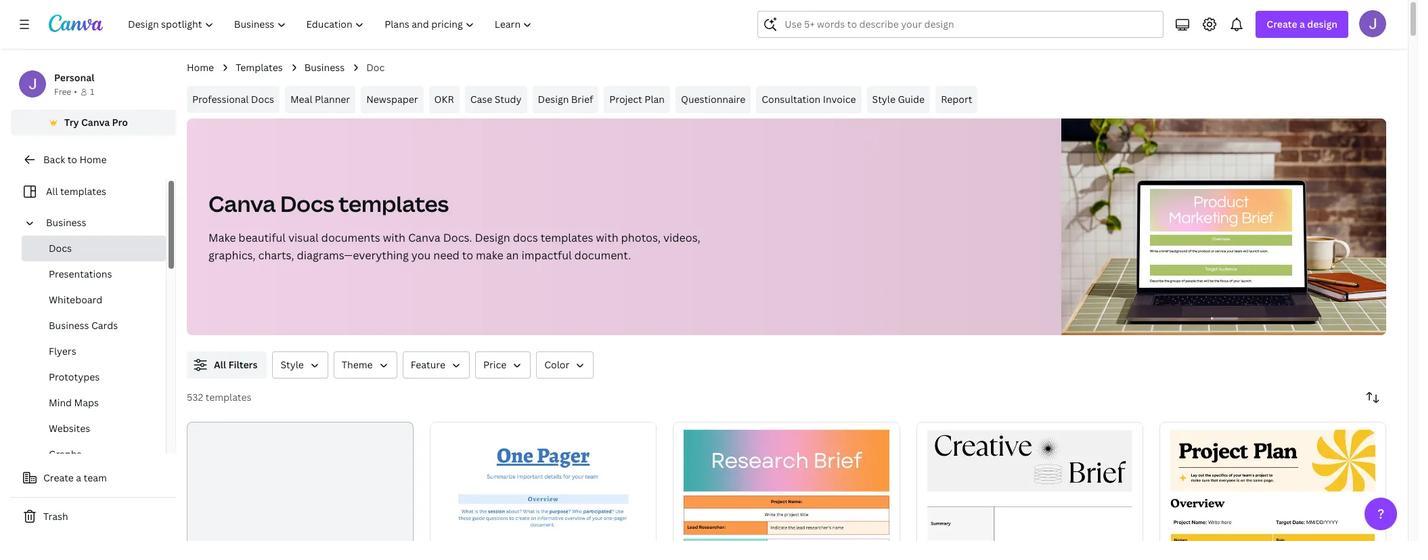 Task type: describe. For each thing, give the bounding box(es) containing it.
theme button
[[334, 351, 397, 379]]

theme
[[342, 358, 373, 371]]

design brief link
[[533, 86, 599, 113]]

make
[[209, 230, 236, 245]]

study
[[495, 93, 522, 106]]

532 templates
[[187, 391, 252, 404]]

create a team
[[43, 471, 107, 484]]

newspaper link
[[361, 86, 424, 113]]

one pager doc in black and white blue light blue classic professional style image
[[430, 422, 657, 541]]

okr link
[[429, 86, 460, 113]]

templates down back to home
[[60, 185, 106, 198]]

create a design
[[1267, 18, 1338, 30]]

charts,
[[258, 248, 294, 263]]

invoice
[[823, 93, 856, 106]]

you
[[412, 248, 431, 263]]

1 horizontal spatial home
[[187, 61, 214, 74]]

meal planner link
[[285, 86, 356, 113]]

a for design
[[1300, 18, 1306, 30]]

color
[[545, 358, 570, 371]]

1 horizontal spatial business link
[[305, 60, 345, 75]]

canva inside button
[[81, 116, 110, 129]]

back to home link
[[11, 146, 176, 173]]

plan
[[645, 93, 665, 106]]

graphics,
[[209, 248, 256, 263]]

style for style
[[281, 358, 304, 371]]

free •
[[54, 86, 77, 98]]

mind maps
[[49, 396, 99, 409]]

whiteboard
[[49, 293, 102, 306]]

professional docs
[[192, 93, 274, 106]]

prototypes link
[[22, 364, 166, 390]]

report
[[941, 93, 973, 106]]

2 with from the left
[[596, 230, 619, 245]]

free
[[54, 86, 71, 98]]

brief
[[571, 93, 593, 106]]

back to home
[[43, 153, 107, 166]]

case
[[470, 93, 492, 106]]

presentations link
[[22, 261, 166, 287]]

0 horizontal spatial to
[[67, 153, 77, 166]]

create for create a design
[[1267, 18, 1298, 30]]

filters
[[228, 358, 258, 371]]

cards
[[91, 319, 118, 332]]

create for create a team
[[43, 471, 74, 484]]

okr
[[434, 93, 454, 106]]

case study
[[470, 93, 522, 106]]

all filters
[[214, 358, 258, 371]]

price button
[[475, 351, 531, 379]]

canva inside make beautiful visual documents with canva docs. design docs templates with photos, videos, graphics, charts, diagrams—everything you need to make an impactful document.
[[408, 230, 441, 245]]

a for team
[[76, 471, 81, 484]]

diagrams—everything
[[297, 248, 409, 263]]

prototypes
[[49, 370, 100, 383]]

flyers link
[[22, 339, 166, 364]]

design inside make beautiful visual documents with canva docs. design docs templates with photos, videos, graphics, charts, diagrams—everything you need to make an impactful document.
[[475, 230, 510, 245]]

videos,
[[664, 230, 701, 245]]

maps
[[74, 396, 99, 409]]

business cards link
[[22, 313, 166, 339]]

visual
[[288, 230, 319, 245]]

create a design button
[[1256, 11, 1349, 38]]

creative brief doc in black and white grey editorial style image
[[917, 422, 1144, 541]]

documents
[[321, 230, 380, 245]]

impactful
[[522, 248, 572, 263]]

1 vertical spatial business
[[46, 216, 86, 229]]

photos,
[[621, 230, 661, 245]]

to inside make beautiful visual documents with canva docs. design docs templates with photos, videos, graphics, charts, diagrams—everything you need to make an impactful document.
[[462, 248, 473, 263]]

templates
[[236, 61, 283, 74]]

meal
[[290, 93, 313, 106]]

templates inside make beautiful visual documents with canva docs. design docs templates with photos, videos, graphics, charts, diagrams—everything you need to make an impactful document.
[[541, 230, 593, 245]]

flyers
[[49, 345, 76, 358]]

make
[[476, 248, 504, 263]]

mind maps link
[[22, 390, 166, 416]]

consultation
[[762, 93, 821, 106]]

need
[[434, 248, 460, 263]]

websites
[[49, 422, 90, 435]]

try canva pro
[[64, 116, 128, 129]]

style guide
[[873, 93, 925, 106]]

make beautiful visual documents with canva docs. design docs templates with photos, videos, graphics, charts, diagrams—everything you need to make an impactful document.
[[209, 230, 701, 263]]

professional docs link
[[187, 86, 280, 113]]



Task type: locate. For each thing, give the bounding box(es) containing it.
design up the make
[[475, 230, 510, 245]]

0 horizontal spatial canva
[[81, 116, 110, 129]]

with right documents
[[383, 230, 406, 245]]

0 vertical spatial business link
[[305, 60, 345, 75]]

canva docs templates
[[209, 189, 449, 218]]

personal
[[54, 71, 94, 84]]

home up professional
[[187, 61, 214, 74]]

a
[[1300, 18, 1306, 30], [76, 471, 81, 484]]

meal planner
[[290, 93, 350, 106]]

project plan link
[[604, 86, 670, 113]]

business up meal planner
[[305, 61, 345, 74]]

team
[[84, 471, 107, 484]]

mind
[[49, 396, 72, 409]]

project plan
[[610, 93, 665, 106]]

1 horizontal spatial style
[[873, 93, 896, 106]]

0 horizontal spatial docs
[[49, 242, 72, 255]]

1 vertical spatial business link
[[41, 210, 158, 236]]

business link down all templates link in the top left of the page
[[41, 210, 158, 236]]

0 vertical spatial home
[[187, 61, 214, 74]]

jacob simon image
[[1360, 10, 1387, 37]]

doc
[[367, 61, 385, 74]]

with up document.
[[596, 230, 619, 245]]

style right filters
[[281, 358, 304, 371]]

templates down 'all filters' button
[[206, 391, 252, 404]]

0 horizontal spatial all
[[46, 185, 58, 198]]

style guide link
[[867, 86, 931, 113]]

0 horizontal spatial a
[[76, 471, 81, 484]]

pro
[[112, 116, 128, 129]]

style left guide
[[873, 93, 896, 106]]

0 horizontal spatial create
[[43, 471, 74, 484]]

1 horizontal spatial create
[[1267, 18, 1298, 30]]

home up all templates link in the top left of the page
[[79, 153, 107, 166]]

create left design
[[1267, 18, 1298, 30]]

canva right try
[[81, 116, 110, 129]]

1 horizontal spatial a
[[1300, 18, 1306, 30]]

1 horizontal spatial design
[[538, 93, 569, 106]]

try
[[64, 116, 79, 129]]

feature button
[[403, 351, 470, 379]]

0 vertical spatial a
[[1300, 18, 1306, 30]]

graphs link
[[22, 442, 166, 467]]

0 horizontal spatial design
[[475, 230, 510, 245]]

0 vertical spatial canva
[[81, 116, 110, 129]]

consultation invoice
[[762, 93, 856, 106]]

0 vertical spatial to
[[67, 153, 77, 166]]

graphs
[[49, 448, 82, 460]]

docs for canva
[[280, 189, 334, 218]]

0 horizontal spatial home
[[79, 153, 107, 166]]

canva
[[81, 116, 110, 129], [209, 189, 276, 218], [408, 230, 441, 245]]

docs
[[251, 93, 274, 106], [280, 189, 334, 218], [49, 242, 72, 255]]

all for all templates
[[46, 185, 58, 198]]

a inside create a team button
[[76, 471, 81, 484]]

back
[[43, 153, 65, 166]]

0 vertical spatial docs
[[251, 93, 274, 106]]

all down back
[[46, 185, 58, 198]]

1 horizontal spatial docs
[[251, 93, 274, 106]]

top level navigation element
[[119, 11, 544, 38]]

whiteboard link
[[22, 287, 166, 313]]

report link
[[936, 86, 978, 113]]

project plan professional doc in yellow black friendly corporate style image
[[1160, 422, 1387, 541]]

questionnaire link
[[676, 86, 751, 113]]

newspaper
[[366, 93, 418, 106]]

docs down templates 'link'
[[251, 93, 274, 106]]

color button
[[536, 351, 594, 379]]

templates
[[60, 185, 106, 198], [339, 189, 449, 218], [541, 230, 593, 245], [206, 391, 252, 404]]

all
[[46, 185, 58, 198], [214, 358, 226, 371]]

home
[[187, 61, 214, 74], [79, 153, 107, 166]]

1 vertical spatial create
[[43, 471, 74, 484]]

docs up presentations
[[49, 242, 72, 255]]

trash link
[[11, 503, 176, 530]]

canva up "beautiful"
[[209, 189, 276, 218]]

feature
[[411, 358, 446, 371]]

websites link
[[22, 416, 166, 442]]

all left filters
[[214, 358, 226, 371]]

2 horizontal spatial canva
[[408, 230, 441, 245]]

guide
[[898, 93, 925, 106]]

1 vertical spatial all
[[214, 358, 226, 371]]

design brief
[[538, 93, 593, 106]]

0 vertical spatial all
[[46, 185, 58, 198]]

0 horizontal spatial style
[[281, 358, 304, 371]]

532
[[187, 391, 203, 404]]

docs up visual
[[280, 189, 334, 218]]

to right back
[[67, 153, 77, 166]]

business down 'all templates'
[[46, 216, 86, 229]]

1
[[90, 86, 94, 98]]

consultation invoice link
[[757, 86, 862, 113]]

home link
[[187, 60, 214, 75]]

price
[[483, 358, 507, 371]]

1 horizontal spatial to
[[462, 248, 473, 263]]

canva up 'you'
[[408, 230, 441, 245]]

project
[[610, 93, 643, 106]]

research brief doc in orange teal pink soft pastels style image
[[673, 422, 900, 541]]

2 horizontal spatial docs
[[280, 189, 334, 218]]

create a team button
[[11, 465, 176, 492]]

home inside back to home link
[[79, 153, 107, 166]]

create
[[1267, 18, 1298, 30], [43, 471, 74, 484]]

2 vertical spatial docs
[[49, 242, 72, 255]]

business link
[[305, 60, 345, 75], [41, 210, 158, 236]]

style inside button
[[281, 358, 304, 371]]

all filters button
[[187, 351, 267, 379]]

1 vertical spatial a
[[76, 471, 81, 484]]

docs inside professional docs link
[[251, 93, 274, 106]]

1 horizontal spatial all
[[214, 358, 226, 371]]

•
[[74, 86, 77, 98]]

0 vertical spatial style
[[873, 93, 896, 106]]

trash
[[43, 510, 68, 523]]

0 vertical spatial design
[[538, 93, 569, 106]]

all inside button
[[214, 358, 226, 371]]

Search search field
[[785, 12, 1155, 37]]

docs for professional
[[251, 93, 274, 106]]

to down docs.
[[462, 248, 473, 263]]

business cards
[[49, 319, 118, 332]]

1 vertical spatial design
[[475, 230, 510, 245]]

beautiful
[[239, 230, 286, 245]]

create down graphs
[[43, 471, 74, 484]]

design left brief
[[538, 93, 569, 106]]

questionnaire
[[681, 93, 746, 106]]

templates up impactful
[[541, 230, 593, 245]]

1 horizontal spatial canva
[[209, 189, 276, 218]]

templates up documents
[[339, 189, 449, 218]]

all templates
[[46, 185, 106, 198]]

create inside dropdown button
[[1267, 18, 1298, 30]]

business link up meal planner
[[305, 60, 345, 75]]

an
[[506, 248, 519, 263]]

create inside button
[[43, 471, 74, 484]]

0 vertical spatial business
[[305, 61, 345, 74]]

a inside create a design dropdown button
[[1300, 18, 1306, 30]]

a left design
[[1300, 18, 1306, 30]]

templates link
[[236, 60, 283, 75]]

design
[[538, 93, 569, 106], [475, 230, 510, 245]]

business up flyers in the bottom of the page
[[49, 319, 89, 332]]

1 with from the left
[[383, 230, 406, 245]]

1 horizontal spatial with
[[596, 230, 619, 245]]

style for style guide
[[873, 93, 896, 106]]

a left "team" at the left of page
[[76, 471, 81, 484]]

try canva pro button
[[11, 110, 176, 135]]

2 vertical spatial canva
[[408, 230, 441, 245]]

Sort by button
[[1360, 384, 1387, 411]]

style
[[873, 93, 896, 106], [281, 358, 304, 371]]

None search field
[[758, 11, 1164, 38]]

1 vertical spatial home
[[79, 153, 107, 166]]

case study link
[[465, 86, 527, 113]]

all templates link
[[19, 179, 158, 205]]

professional
[[192, 93, 249, 106]]

docs
[[513, 230, 538, 245]]

2 vertical spatial business
[[49, 319, 89, 332]]

0 horizontal spatial with
[[383, 230, 406, 245]]

design
[[1308, 18, 1338, 30]]

0 vertical spatial create
[[1267, 18, 1298, 30]]

presentations
[[49, 267, 112, 280]]

1 vertical spatial canva
[[209, 189, 276, 218]]

1 vertical spatial to
[[462, 248, 473, 263]]

0 horizontal spatial business link
[[41, 210, 158, 236]]

1 vertical spatial style
[[281, 358, 304, 371]]

all for all filters
[[214, 358, 226, 371]]

planner
[[315, 93, 350, 106]]

1 vertical spatial docs
[[280, 189, 334, 218]]



Task type: vqa. For each thing, say whether or not it's contained in the screenshot.
TO inside MAKE BEAUTIFUL VISUAL DOCUMENTS WITH CANVA DOCS. DESIGN DOCS TEMPLATES WITH PHOTOS, VIDEOS, GRAPHICS, CHARTS, DIAGRAMS—EVERYTHING YOU NEED TO MAKE AN IMPACTFUL DOCUMENT.
yes



